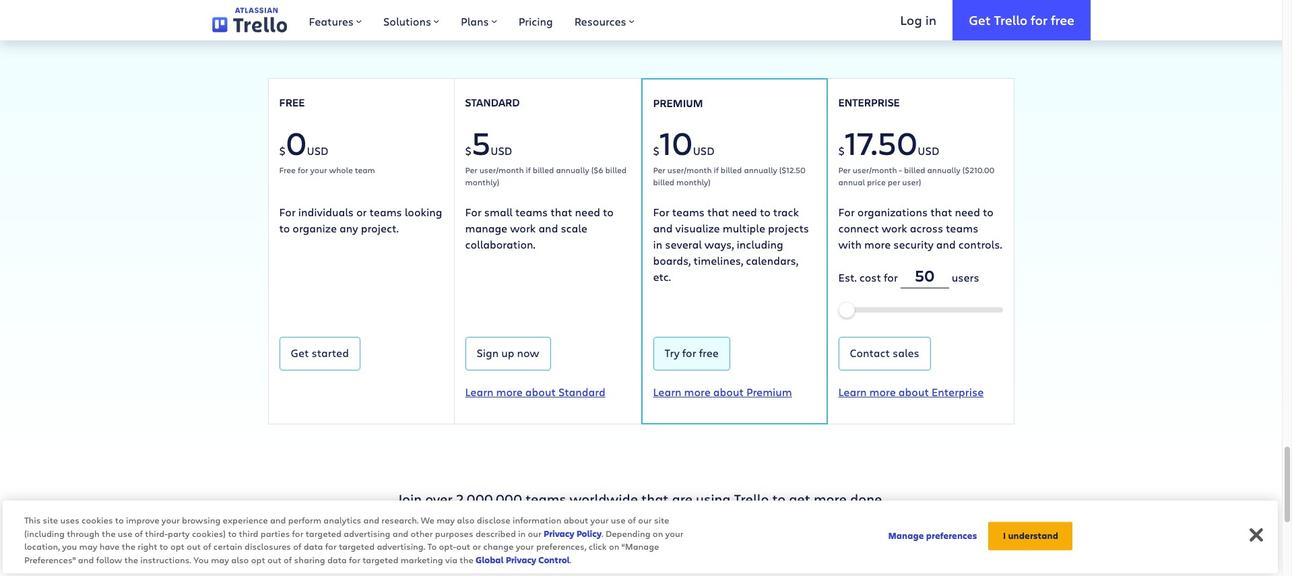 Task type: locate. For each thing, give the bounding box(es) containing it.
0 horizontal spatial free
[[699, 346, 719, 360]]

contact sales
[[850, 346, 919, 360]]

0 horizontal spatial may
[[79, 540, 97, 552]]

1 free from the top
[[279, 95, 305, 109]]

1 $ from the left
[[279, 144, 286, 158]]

3 learn from the left
[[838, 385, 867, 399]]

1 vertical spatial our
[[528, 527, 542, 539]]

free up 0
[[279, 95, 305, 109]]

3 for from the left
[[653, 205, 670, 219]]

2 work from the left
[[882, 221, 907, 235]]

get
[[969, 11, 991, 28], [291, 346, 309, 360]]

1 horizontal spatial monthly)
[[676, 177, 711, 187]]

1 horizontal spatial need
[[732, 205, 757, 219]]

$ inside $ 17.50 usd per user/month - billed annually ($210.00 annual price per user)
[[838, 144, 845, 158]]

site
[[43, 514, 58, 526], [654, 514, 669, 526]]

4 $ from the left
[[838, 144, 845, 158]]

1 horizontal spatial .
[[602, 527, 603, 539]]

0 horizontal spatial in
[[518, 527, 526, 539]]

party
[[168, 527, 190, 539]]

monthly) inside the "$ 5 usd per user/month if billed annually ($6 billed monthly)"
[[465, 177, 499, 187]]

1 usd from the left
[[307, 144, 328, 158]]

1 learn from the left
[[465, 385, 494, 399]]

per inside the "$ 5 usd per user/month if billed annually ($6 billed monthly)"
[[465, 164, 477, 175]]

user/month inside the "$ 5 usd per user/month if billed annually ($6 billed monthly)"
[[480, 164, 524, 175]]

more for learn more about enterprise
[[870, 385, 896, 399]]

get right the log in
[[969, 11, 991, 28]]

about
[[525, 385, 556, 399], [713, 385, 744, 399], [899, 385, 929, 399], [564, 514, 588, 526]]

or up any
[[356, 205, 367, 219]]

user/month inside the $ 10 usd per user/month if billed annually ($12.50 billed monthly)
[[667, 164, 712, 175]]

2 learn from the left
[[653, 385, 682, 399]]

via
[[445, 553, 458, 566]]

user/month for 5
[[480, 164, 524, 175]]

user)
[[902, 177, 921, 187]]

3 usd from the left
[[693, 144, 715, 158]]

teams inside for organizations that need to connect work across teams with more security and controls.
[[946, 221, 978, 235]]

3 annually from the left
[[927, 164, 961, 175]]

2 vertical spatial in
[[518, 527, 526, 539]]

for up several
[[653, 205, 670, 219]]

1 vertical spatial .
[[570, 553, 572, 566]]

global
[[476, 553, 504, 566]]

free
[[1051, 11, 1075, 28], [699, 346, 719, 360]]

2 horizontal spatial need
[[955, 205, 980, 219]]

may down certain
[[211, 553, 229, 566]]

small
[[484, 205, 513, 219]]

if inside the "$ 5 usd per user/month if billed annually ($6 billed monthly)"
[[526, 164, 531, 175]]

0 horizontal spatial if
[[526, 164, 531, 175]]

targeted
[[306, 527, 342, 539], [339, 540, 375, 552], [363, 553, 398, 566]]

monthly) down 10
[[676, 177, 711, 187]]

this site uses cookies to improve your browsing experience and perform analytics and research. we may also disclose information about your use of our site (including through the use of third-party cookies) to third parties for targeted advertising and other purposes described in our
[[24, 514, 669, 539]]

1 horizontal spatial if
[[714, 164, 719, 175]]

for for for teams that need to track and visualize multiple projects in several ways, including boards, timelines, calendars, etc.
[[653, 205, 670, 219]]

1 vertical spatial on
[[609, 540, 620, 552]]

contact
[[850, 346, 890, 360]]

company logos: visa, coinbase, john deere, zoom, grand hyatt and fender image
[[332, 526, 950, 576]]

in right log
[[925, 11, 937, 28]]

0 vertical spatial privacy
[[544, 527, 574, 539]]

more inside for organizations that need to connect work across teams with more security and controls.
[[864, 237, 891, 251]]

per inside $ 17.50 usd per user/month - billed annually ($210.00 annual price per user)
[[838, 164, 851, 175]]

1 vertical spatial use
[[118, 527, 132, 539]]

2 site from the left
[[654, 514, 669, 526]]

4 usd from the left
[[918, 144, 939, 158]]

more for learn more about premium
[[684, 385, 711, 399]]

billed up the multiple on the top right of page
[[721, 164, 742, 175]]

1 vertical spatial trello
[[734, 490, 769, 508]]

2 per from the left
[[653, 164, 665, 175]]

in inside this site uses cookies to improve your browsing experience and perform analytics and research. we may also disclose information about your use of our site (including through the use of third-party cookies) to third parties for targeted advertising and other purposes described in our
[[518, 527, 526, 539]]

learn down contact
[[838, 385, 867, 399]]

about down now at the bottom left
[[525, 385, 556, 399]]

annually for 10
[[744, 164, 777, 175]]

you
[[193, 553, 209, 566]]

multiple
[[723, 221, 765, 235]]

for inside for teams that need to track and visualize multiple projects in several ways, including boards, timelines, calendars, etc.
[[653, 205, 670, 219]]

0 horizontal spatial our
[[528, 527, 542, 539]]

you
[[62, 540, 77, 552]]

2 horizontal spatial learn
[[838, 385, 867, 399]]

1 vertical spatial also
[[231, 553, 249, 566]]

use up "depending"
[[611, 514, 626, 526]]

and left follow
[[78, 553, 94, 566]]

click
[[589, 540, 607, 552]]

preferences"
[[24, 553, 76, 566]]

1 vertical spatial free
[[699, 346, 719, 360]]

0 horizontal spatial monthly)
[[465, 177, 499, 187]]

monthly) up small
[[465, 177, 499, 187]]

use up have
[[118, 527, 132, 539]]

0 horizontal spatial standard
[[465, 95, 520, 109]]

1 user/month from the left
[[480, 164, 524, 175]]

user/month
[[480, 164, 524, 175], [667, 164, 712, 175], [853, 164, 897, 175]]

1 for from the left
[[279, 205, 296, 219]]

billed left ($6 at the left top of page
[[533, 164, 554, 175]]

per up the annual
[[838, 164, 851, 175]]

compare plans link
[[591, 1, 691, 35]]

may up 'purposes'
[[437, 514, 455, 526]]

sales
[[893, 346, 919, 360]]

targeted down analytics at the bottom left
[[306, 527, 342, 539]]

privacy down change on the left of page
[[506, 553, 536, 566]]

work down organizations
[[882, 221, 907, 235]]

1 annually from the left
[[556, 164, 589, 175]]

0 horizontal spatial per
[[465, 164, 477, 175]]

global privacy control .
[[476, 553, 572, 566]]

user/month down 5
[[480, 164, 524, 175]]

0 horizontal spatial premium
[[653, 96, 703, 110]]

timelines,
[[694, 253, 743, 268]]

need for for teams that need to track and visualize multiple projects in several ways, including boards, timelines, calendars, etc.
[[732, 205, 757, 219]]

more for learn more about standard
[[496, 385, 523, 399]]

your left whole at the top of the page
[[310, 164, 327, 175]]

to left organize
[[279, 221, 290, 235]]

if inside the $ 10 usd per user/month if billed annually ($12.50 billed monthly)
[[714, 164, 719, 175]]

1 horizontal spatial user/month
[[667, 164, 712, 175]]

and left scale
[[539, 221, 558, 235]]

0 vertical spatial .
[[602, 527, 603, 539]]

out down disclosures
[[267, 553, 281, 566]]

Users range field
[[838, 307, 1003, 313]]

annually left ($210.00
[[927, 164, 961, 175]]

calendars,
[[746, 253, 798, 268]]

work up collaboration. at the top of the page
[[510, 221, 536, 235]]

manage
[[888, 529, 924, 541]]

learn
[[465, 385, 494, 399], [653, 385, 682, 399], [838, 385, 867, 399]]

usd inside the "$ 5 usd per user/month if billed annually ($6 billed monthly)"
[[491, 144, 512, 158]]

teams inside for small teams that need to manage work and scale collaboration.
[[515, 205, 548, 219]]

that
[[551, 205, 572, 219], [707, 205, 729, 219], [931, 205, 952, 219], [641, 490, 669, 508]]

per down 10
[[653, 164, 665, 175]]

security
[[894, 237, 934, 251]]

2 if from the left
[[714, 164, 719, 175]]

to up controls.
[[983, 205, 994, 219]]

privacy policy
[[544, 527, 602, 539]]

annually left ($6 at the left top of page
[[556, 164, 589, 175]]

projects
[[768, 221, 809, 235]]

2 $ from the left
[[465, 144, 472, 158]]

1 horizontal spatial or
[[473, 540, 481, 552]]

2 vertical spatial targeted
[[363, 553, 398, 566]]

2 usd from the left
[[491, 144, 512, 158]]

learn down try at bottom right
[[653, 385, 682, 399]]

privacy up preferences,
[[544, 527, 574, 539]]

log
[[900, 11, 922, 28]]

project.
[[361, 221, 399, 235]]

get inside get started link
[[291, 346, 309, 360]]

worldwide
[[570, 490, 638, 508]]

0 horizontal spatial need
[[575, 205, 600, 219]]

1 vertical spatial premium
[[746, 385, 792, 399]]

1 horizontal spatial learn
[[653, 385, 682, 399]]

team
[[355, 164, 375, 175]]

get inside get trello for free 'link'
[[969, 11, 991, 28]]

also up 'purposes'
[[457, 514, 475, 526]]

and up "advertising"
[[363, 514, 379, 526]]

annually for 5
[[556, 164, 589, 175]]

teams up visualize
[[672, 205, 705, 219]]

1 vertical spatial opt
[[251, 553, 265, 566]]

our down information
[[528, 527, 542, 539]]

free down 0
[[279, 164, 296, 175]]

annually for 17.50
[[927, 164, 961, 175]]

advertising
[[344, 527, 390, 539]]

work
[[510, 221, 536, 235], [882, 221, 907, 235]]

the inside this site uses cookies to improve your browsing experience and perform analytics and research. we may also disclose information about your use of our site (including through the use of third-party cookies) to third parties for targeted advertising and other purposes described in our
[[102, 527, 116, 539]]

1 vertical spatial may
[[79, 540, 97, 552]]

$ for 0
[[279, 144, 286, 158]]

0 horizontal spatial privacy
[[506, 553, 536, 566]]

and up several
[[653, 221, 673, 235]]

experience
[[223, 514, 268, 526]]

billed inside $ 17.50 usd per user/month - billed annually ($210.00 annual price per user)
[[904, 164, 925, 175]]

2 horizontal spatial user/month
[[853, 164, 897, 175]]

about up privacy policy link
[[564, 514, 588, 526]]

1 horizontal spatial our
[[638, 514, 652, 526]]

about down try for free link
[[713, 385, 744, 399]]

log in
[[900, 11, 937, 28]]

that up visualize
[[707, 205, 729, 219]]

0 horizontal spatial data
[[304, 540, 323, 552]]

more down contact sales link
[[870, 385, 896, 399]]

for for for individuals or teams looking to organize any project.
[[279, 205, 296, 219]]

billed up user)
[[904, 164, 925, 175]]

0 horizontal spatial also
[[231, 553, 249, 566]]

location,
[[24, 540, 60, 552]]

$
[[279, 144, 286, 158], [465, 144, 472, 158], [653, 144, 659, 158], [838, 144, 845, 158]]

1 horizontal spatial trello
[[994, 11, 1028, 28]]

for for for organizations that need to connect work across teams with more security and controls.
[[838, 205, 855, 219]]

1 horizontal spatial site
[[654, 514, 669, 526]]

2 annually from the left
[[744, 164, 777, 175]]

analytics
[[324, 514, 361, 526]]

for for for small teams that need to manage work and scale collaboration.
[[465, 205, 482, 219]]

usd inside the $ 0 usd free for your whole team
[[307, 144, 328, 158]]

0 horizontal spatial user/month
[[480, 164, 524, 175]]

in inside for teams that need to track and visualize multiple projects in several ways, including boards, timelines, calendars, etc.
[[653, 237, 662, 251]]

monthly) inside the $ 10 usd per user/month if billed annually ($12.50 billed monthly)
[[676, 177, 711, 187]]

0 horizontal spatial or
[[356, 205, 367, 219]]

billed for 17.50
[[904, 164, 925, 175]]

1 vertical spatial free
[[279, 164, 296, 175]]

0 vertical spatial free
[[279, 95, 305, 109]]

2 for from the left
[[465, 205, 482, 219]]

0 horizontal spatial on
[[609, 540, 620, 552]]

etc.
[[653, 270, 671, 284]]

1 work from the left
[[510, 221, 536, 235]]

1 horizontal spatial premium
[[746, 385, 792, 399]]

1 horizontal spatial annually
[[744, 164, 777, 175]]

0 vertical spatial in
[[925, 11, 937, 28]]

1 horizontal spatial per
[[653, 164, 665, 175]]

teams right small
[[515, 205, 548, 219]]

information
[[513, 514, 561, 526]]

0 horizontal spatial work
[[510, 221, 536, 235]]

the up have
[[102, 527, 116, 539]]

understand
[[1008, 529, 1058, 541]]

$ inside the $ 10 usd per user/month if billed annually ($12.50 billed monthly)
[[653, 144, 659, 158]]

change
[[483, 540, 514, 552]]

also down certain
[[231, 553, 249, 566]]

2 horizontal spatial per
[[838, 164, 851, 175]]

need up controls.
[[955, 205, 980, 219]]

now
[[517, 346, 539, 360]]

including
[[737, 237, 783, 251]]

need inside for organizations that need to connect work across teams with more security and controls.
[[955, 205, 980, 219]]

$ inside the $ 0 usd free for your whole team
[[279, 144, 286, 158]]

0 vertical spatial enterprise
[[838, 95, 900, 109]]

use
[[611, 514, 626, 526], [118, 527, 132, 539]]

1 if from the left
[[526, 164, 531, 175]]

2 horizontal spatial in
[[925, 11, 937, 28]]

on right click
[[609, 540, 620, 552]]

1 horizontal spatial work
[[882, 221, 907, 235]]

0 horizontal spatial opt
[[170, 540, 185, 552]]

$ 17.50 usd per user/month - billed annually ($210.00 annual price per user)
[[838, 121, 995, 187]]

to left track
[[760, 205, 771, 219]]

research.
[[382, 514, 419, 526]]

user/month inside $ 17.50 usd per user/month - billed annually ($210.00 annual price per user)
[[853, 164, 897, 175]]

disclosures
[[245, 540, 291, 552]]

if for 10
[[714, 164, 719, 175]]

your inside the $ 0 usd free for your whole team
[[310, 164, 327, 175]]

1 vertical spatial data
[[327, 553, 347, 566]]

in
[[925, 11, 937, 28], [653, 237, 662, 251], [518, 527, 526, 539]]

1 horizontal spatial standard
[[558, 385, 605, 399]]

learn down sign
[[465, 385, 494, 399]]

1 horizontal spatial free
[[1051, 11, 1075, 28]]

targeted down "advertising"
[[339, 540, 375, 552]]

more down connect
[[864, 237, 891, 251]]

monthly)
[[465, 177, 499, 187], [676, 177, 711, 187]]

0 vertical spatial trello
[[994, 11, 1028, 28]]

2 free from the top
[[279, 164, 296, 175]]

right
[[138, 540, 157, 552]]

3 need from the left
[[955, 205, 980, 219]]

preferences
[[926, 529, 977, 541]]

teams up controls.
[[946, 221, 978, 235]]

user/month down 10
[[667, 164, 712, 175]]

more right get
[[814, 490, 847, 508]]

$ inside the "$ 5 usd per user/month if billed annually ($6 billed monthly)"
[[465, 144, 472, 158]]

resources
[[575, 14, 626, 28]]

for up manage
[[465, 205, 482, 219]]

0 horizontal spatial annually
[[556, 164, 589, 175]]

and inside . depending on your location, you may have the right to opt out of certain disclosures of data for targeted advertising. to opt-out or change your preferences, click on "manage preferences" and follow the instructions. you may also opt out of sharing data for targeted marketing via the
[[78, 553, 94, 566]]

need inside for teams that need to track and visualize multiple projects in several ways, including boards, timelines, calendars, etc.
[[732, 205, 757, 219]]

and inside for teams that need to track and visualize multiple projects in several ways, including boards, timelines, calendars, etc.
[[653, 221, 673, 235]]

0 vertical spatial may
[[437, 514, 455, 526]]

0 horizontal spatial use
[[118, 527, 132, 539]]

. up click
[[602, 527, 603, 539]]

1 vertical spatial or
[[473, 540, 481, 552]]

2 need from the left
[[732, 205, 757, 219]]

on
[[653, 527, 663, 539], [609, 540, 620, 552]]

targeted inside this site uses cookies to improve your browsing experience and perform analytics and research. we may also disclose information about your use of our site (including through the use of third-party cookies) to third parties for targeted advertising and other purposes described in our
[[306, 527, 342, 539]]

that up across
[[931, 205, 952, 219]]

the left the right
[[122, 540, 135, 552]]

for inside for organizations that need to connect work across teams with more security and controls.
[[838, 205, 855, 219]]

for up organize
[[279, 205, 296, 219]]

opt down 'party' at bottom
[[170, 540, 185, 552]]

0 vertical spatial targeted
[[306, 527, 342, 539]]

in up boards,
[[653, 237, 662, 251]]

atlassian trello image
[[212, 8, 287, 33]]

1 horizontal spatial get
[[969, 11, 991, 28]]

to inside for teams that need to track and visualize multiple projects in several ways, including boards, timelines, calendars, etc.
[[760, 205, 771, 219]]

per
[[888, 177, 900, 187]]

more down try for free link
[[684, 385, 711, 399]]

for inside for small teams that need to manage work and scale collaboration.
[[465, 205, 482, 219]]

usd for 10
[[693, 144, 715, 158]]

data
[[304, 540, 323, 552], [327, 553, 347, 566]]

1 vertical spatial standard
[[558, 385, 605, 399]]

per inside the $ 10 usd per user/month if billed annually ($12.50 billed monthly)
[[653, 164, 665, 175]]

annually inside $ 17.50 usd per user/month - billed annually ($210.00 annual price per user)
[[927, 164, 961, 175]]

1 per from the left
[[465, 164, 477, 175]]

your up global privacy control .
[[516, 540, 534, 552]]

using
[[696, 490, 731, 508]]

out
[[187, 540, 201, 552], [456, 540, 470, 552], [267, 553, 281, 566]]

sign
[[477, 346, 499, 360]]

4 for from the left
[[838, 205, 855, 219]]

of down cookies)
[[203, 540, 211, 552]]

if up visualize
[[714, 164, 719, 175]]

annually inside the "$ 5 usd per user/month if billed annually ($6 billed monthly)"
[[556, 164, 589, 175]]

get started link
[[279, 337, 360, 371]]

0 vertical spatial our
[[638, 514, 652, 526]]

0 horizontal spatial .
[[570, 553, 572, 566]]

0 vertical spatial free
[[1051, 11, 1075, 28]]

1 horizontal spatial privacy
[[544, 527, 574, 539]]

compare plans
[[603, 10, 680, 24]]

0 vertical spatial or
[[356, 205, 367, 219]]

0 horizontal spatial get
[[291, 346, 309, 360]]

0 horizontal spatial site
[[43, 514, 58, 526]]

to left get
[[772, 490, 786, 508]]

0 vertical spatial also
[[457, 514, 475, 526]]

annually inside the $ 10 usd per user/month if billed annually ($12.50 billed monthly)
[[744, 164, 777, 175]]

the right via
[[460, 553, 473, 566]]

1 horizontal spatial on
[[653, 527, 663, 539]]

usd inside the $ 10 usd per user/month if billed annually ($12.50 billed monthly)
[[693, 144, 715, 158]]

. down preferences,
[[570, 553, 572, 566]]

usd inside $ 17.50 usd per user/month - billed annually ($210.00 annual price per user)
[[918, 144, 939, 158]]

targeted down advertising. at the bottom left
[[363, 553, 398, 566]]

the
[[102, 527, 116, 539], [122, 540, 135, 552], [124, 553, 138, 566], [460, 553, 473, 566]]

free
[[279, 95, 305, 109], [279, 164, 296, 175]]

trello inside 'link'
[[994, 11, 1028, 28]]

2 monthly) from the left
[[676, 177, 711, 187]]

site down join over 2,000,000 teams worldwide that are using trello to get more done.
[[654, 514, 669, 526]]

3 user/month from the left
[[853, 164, 897, 175]]

3 per from the left
[[838, 164, 851, 175]]

out up you
[[187, 540, 201, 552]]

per down 5
[[465, 164, 477, 175]]

that up scale
[[551, 205, 572, 219]]

through
[[67, 527, 100, 539]]

we
[[421, 514, 435, 526]]

need up the multiple on the top right of page
[[732, 205, 757, 219]]

1 horizontal spatial may
[[211, 553, 229, 566]]

that inside for organizations that need to connect work across teams with more security and controls.
[[931, 205, 952, 219]]

our up "depending"
[[638, 514, 652, 526]]

site up (including
[[43, 514, 58, 526]]

get
[[789, 490, 810, 508]]

and inside for small teams that need to manage work and scale collaboration.
[[539, 221, 558, 235]]

0 horizontal spatial learn
[[465, 385, 494, 399]]

1 site from the left
[[43, 514, 58, 526]]

sign up now
[[477, 346, 539, 360]]

0 horizontal spatial trello
[[734, 490, 769, 508]]

2 horizontal spatial annually
[[927, 164, 961, 175]]

for inside for individuals or teams looking to organize any project.
[[279, 205, 296, 219]]

1 vertical spatial get
[[291, 346, 309, 360]]

get for get trello for free
[[969, 11, 991, 28]]

$ for 5
[[465, 144, 472, 158]]

user/month up price at the right top of page
[[853, 164, 897, 175]]

teams
[[370, 205, 402, 219], [515, 205, 548, 219], [672, 205, 705, 219], [946, 221, 978, 235], [526, 490, 566, 508]]

learn for learn more about enterprise
[[838, 385, 867, 399]]

2 user/month from the left
[[667, 164, 712, 175]]

if up for small teams that need to manage work and scale collaboration. on the top left
[[526, 164, 531, 175]]

for
[[279, 205, 296, 219], [465, 205, 482, 219], [653, 205, 670, 219], [838, 205, 855, 219]]

2 horizontal spatial may
[[437, 514, 455, 526]]

3 $ from the left
[[653, 144, 659, 158]]

your
[[310, 164, 327, 175], [162, 514, 180, 526], [591, 514, 609, 526], [665, 527, 684, 539], [516, 540, 534, 552]]

features button
[[298, 0, 373, 40]]

opt
[[170, 540, 185, 552], [251, 553, 265, 566]]

0 vertical spatial standard
[[465, 95, 520, 109]]

or inside . depending on your location, you may have the right to opt out of certain disclosures of data for targeted advertising. to opt-out or change your preferences, click on "manage preferences" and follow the instructions. you may also opt out of sharing data for targeted marketing via the
[[473, 540, 481, 552]]

0 vertical spatial use
[[611, 514, 626, 526]]

1 horizontal spatial enterprise
[[932, 385, 984, 399]]

ways,
[[705, 237, 734, 251]]

enterprise
[[838, 95, 900, 109], [932, 385, 984, 399]]

billed for 5
[[533, 164, 554, 175]]

may down through
[[79, 540, 97, 552]]

learn for learn more about standard
[[465, 385, 494, 399]]

1 need from the left
[[575, 205, 600, 219]]

5
[[472, 121, 491, 164]]

more down sign up now link
[[496, 385, 523, 399]]

or up global
[[473, 540, 481, 552]]

data up sharing
[[304, 540, 323, 552]]

learn more about premium
[[653, 385, 792, 399]]

annually left ($12.50 on the top of the page
[[744, 164, 777, 175]]

1 vertical spatial in
[[653, 237, 662, 251]]

1 monthly) from the left
[[465, 177, 499, 187]]

0 vertical spatial get
[[969, 11, 991, 28]]

0 vertical spatial on
[[653, 527, 663, 539]]

and down across
[[936, 237, 956, 251]]



Task type: describe. For each thing, give the bounding box(es) containing it.
to inside . depending on your location, you may have the right to opt out of certain disclosures of data for targeted advertising. to opt-out or change your preferences, click on "manage preferences" and follow the instructions. you may also opt out of sharing data for targeted marketing via the
[[160, 540, 168, 552]]

for inside this site uses cookies to improve your browsing experience and perform analytics and research. we may also disclose information about your use of our site (including through the use of third-party cookies) to third parties for targeted advertising and other purposes described in our
[[292, 527, 303, 539]]

whole
[[329, 164, 353, 175]]

plans
[[651, 10, 680, 24]]

try for free link
[[653, 337, 730, 371]]

usd for 17.50
[[918, 144, 939, 158]]

and inside for organizations that need to connect work across teams with more security and controls.
[[936, 237, 956, 251]]

your down are
[[665, 527, 684, 539]]

per for 5
[[465, 164, 477, 175]]

per for 10
[[653, 164, 665, 175]]

instructions.
[[140, 553, 191, 566]]

10
[[659, 121, 693, 164]]

2 vertical spatial may
[[211, 553, 229, 566]]

are
[[672, 490, 693, 508]]

0 horizontal spatial enterprise
[[838, 95, 900, 109]]

your up 'party' at bottom
[[162, 514, 180, 526]]

may inside this site uses cookies to improve your browsing experience and perform analytics and research. we may also disclose information about your use of our site (including through the use of third-party cookies) to third parties for targeted advertising and other purposes described in our
[[437, 514, 455, 526]]

that inside for teams that need to track and visualize multiple projects in several ways, including boards, timelines, calendars, etc.
[[707, 205, 729, 219]]

track
[[773, 205, 799, 219]]

to inside for individuals or teams looking to organize any project.
[[279, 221, 290, 235]]

teams inside for individuals or teams looking to organize any project.
[[370, 205, 402, 219]]

about for standard
[[525, 385, 556, 399]]

log in link
[[884, 0, 953, 40]]

1 vertical spatial enterprise
[[932, 385, 984, 399]]

and down the research.
[[393, 527, 408, 539]]

also inside this site uses cookies to improve your browsing experience and perform analytics and research. we may also disclose information about your use of our site (including through the use of third-party cookies) to third parties for targeted advertising and other purposes described in our
[[457, 514, 475, 526]]

about for premium
[[713, 385, 744, 399]]

for inside the $ 0 usd free for your whole team
[[298, 164, 308, 175]]

your up 'policy'
[[591, 514, 609, 526]]

organizations
[[858, 205, 928, 219]]

of left sharing
[[284, 553, 292, 566]]

for inside 'link'
[[1031, 11, 1048, 28]]

several
[[665, 237, 702, 251]]

1 horizontal spatial out
[[267, 553, 281, 566]]

manage preferences button
[[888, 523, 977, 549]]

need for for organizations that need to connect work across teams with more security and controls.
[[955, 205, 980, 219]]

0 vertical spatial data
[[304, 540, 323, 552]]

billed for 10
[[721, 164, 742, 175]]

sharing
[[294, 553, 325, 566]]

($210.00
[[963, 164, 995, 175]]

join
[[397, 490, 422, 508]]

of up "depending"
[[628, 514, 636, 526]]

privacy alert dialog
[[3, 501, 1278, 573]]

1 horizontal spatial data
[[327, 553, 347, 566]]

$ 10 usd per user/month if billed annually ($12.50 billed monthly)
[[653, 121, 806, 187]]

$ for 10
[[653, 144, 659, 158]]

opt-
[[439, 540, 456, 552]]

join over 2,000,000 teams worldwide that are using trello to get more done.
[[397, 490, 885, 508]]

monthly) for 5
[[465, 177, 499, 187]]

individuals
[[298, 205, 354, 219]]

collaboration.
[[465, 237, 535, 251]]

user/month for 10
[[667, 164, 712, 175]]

teams up information
[[526, 490, 566, 508]]

0 vertical spatial opt
[[170, 540, 185, 552]]

user/month for 17.50
[[853, 164, 897, 175]]

free inside 'link'
[[1051, 11, 1075, 28]]

est.
[[838, 270, 857, 284]]

policy
[[576, 527, 602, 539]]

any
[[340, 221, 358, 235]]

2 horizontal spatial out
[[456, 540, 470, 552]]

0 vertical spatial premium
[[653, 96, 703, 110]]

i
[[1003, 529, 1006, 541]]

per for 17.50
[[838, 164, 851, 175]]

work inside for small teams that need to manage work and scale collaboration.
[[510, 221, 536, 235]]

scale
[[561, 221, 587, 235]]

preferences,
[[536, 540, 586, 552]]

work inside for organizations that need to connect work across teams with more security and controls.
[[882, 221, 907, 235]]

up
[[501, 346, 514, 360]]

-
[[899, 164, 902, 175]]

also inside . depending on your location, you may have the right to opt out of certain disclosures of data for targeted advertising. to opt-out or change your preferences, click on "manage preferences" and follow the instructions. you may also opt out of sharing data for targeted marketing via the
[[231, 553, 249, 566]]

learn for learn more about premium
[[653, 385, 682, 399]]

for teams that need to track and visualize multiple projects in several ways, including boards, timelines, calendars, etc.
[[653, 205, 809, 284]]

organize
[[293, 221, 337, 235]]

plans
[[461, 14, 489, 28]]

have
[[100, 540, 120, 552]]

to inside for organizations that need to connect work across teams with more security and controls.
[[983, 205, 994, 219]]

need inside for small teams that need to manage work and scale collaboration.
[[575, 205, 600, 219]]

third
[[239, 527, 258, 539]]

learn more about enterprise link
[[838, 384, 984, 400]]

privacy policy link
[[544, 527, 602, 539]]

17.50
[[845, 121, 918, 164]]

or inside for individuals or teams looking to organize any project.
[[356, 205, 367, 219]]

other
[[411, 527, 433, 539]]

and up parties at the left of the page
[[270, 514, 286, 526]]

i understand
[[1003, 529, 1058, 541]]

$ 0 usd free for your whole team
[[279, 121, 375, 175]]

to up certain
[[228, 527, 237, 539]]

billed right ($6 at the left top of page
[[605, 164, 627, 175]]

($6
[[591, 164, 603, 175]]

parties
[[261, 527, 290, 539]]

that left are
[[641, 490, 669, 508]]

Users number field
[[901, 263, 949, 288]]

cost
[[860, 270, 881, 284]]

sign up now link
[[465, 337, 551, 371]]

learn more about enterprise
[[838, 385, 984, 399]]

0
[[286, 121, 307, 164]]

pricing
[[519, 14, 553, 28]]

1 vertical spatial targeted
[[339, 540, 375, 552]]

plans button
[[450, 0, 508, 40]]

price
[[867, 177, 886, 187]]

uses
[[60, 514, 79, 526]]

$ 5 usd per user/month if billed annually ($6 billed monthly)
[[465, 121, 627, 187]]

cookies)
[[192, 527, 226, 539]]

if for 5
[[526, 164, 531, 175]]

looking
[[405, 205, 442, 219]]

done.
[[850, 490, 885, 508]]

cookies
[[82, 514, 113, 526]]

described
[[476, 527, 516, 539]]

1 vertical spatial privacy
[[506, 553, 536, 566]]

of down the improve
[[135, 527, 143, 539]]

free inside the $ 0 usd free for your whole team
[[279, 164, 296, 175]]

$ for 17.50
[[838, 144, 845, 158]]

improve
[[126, 514, 159, 526]]

manage preferences
[[888, 529, 977, 541]]

teams inside for teams that need to track and visualize multiple projects in several ways, including boards, timelines, calendars, etc.
[[672, 205, 705, 219]]

monthly) for 10
[[676, 177, 711, 187]]

started
[[312, 346, 349, 360]]

about inside this site uses cookies to improve your browsing experience and perform analytics and research. we may also disclose information about your use of our site (including through the use of third-party cookies) to third parties for targeted advertising and other purposes described in our
[[564, 514, 588, 526]]

that inside for small teams that need to manage work and scale collaboration.
[[551, 205, 572, 219]]

try for free
[[665, 346, 719, 360]]

annual
[[838, 177, 865, 187]]

. depending on your location, you may have the right to opt out of certain disclosures of data for targeted advertising. to opt-out or change your preferences, click on "manage preferences" and follow the instructions. you may also opt out of sharing data for targeted marketing via the
[[24, 527, 684, 566]]

certain
[[213, 540, 242, 552]]

get for get started
[[291, 346, 309, 360]]

get started
[[291, 346, 349, 360]]

users
[[952, 270, 979, 284]]

visualize
[[675, 221, 720, 235]]

browsing
[[182, 514, 221, 526]]

usd for 5
[[491, 144, 512, 158]]

perform
[[288, 514, 321, 526]]

0 horizontal spatial out
[[187, 540, 201, 552]]

over
[[425, 490, 453, 508]]

1 horizontal spatial opt
[[251, 553, 265, 566]]

($12.50
[[779, 164, 806, 175]]

of up sharing
[[293, 540, 301, 552]]

resources button
[[564, 0, 645, 40]]

connect
[[838, 221, 879, 235]]

. inside . depending on your location, you may have the right to opt out of certain disclosures of data for targeted advertising. to opt-out or change your preferences, click on "manage preferences" and follow the instructions. you may also opt out of sharing data for targeted marketing via the
[[602, 527, 603, 539]]

to right cookies
[[115, 514, 124, 526]]

disclose
[[477, 514, 511, 526]]

the down the right
[[124, 553, 138, 566]]

boards,
[[653, 253, 691, 268]]

billed down 10
[[653, 177, 674, 187]]

learn more about premium link
[[653, 384, 792, 400]]

usd for 0
[[307, 144, 328, 158]]

with
[[838, 237, 862, 251]]

1 horizontal spatial use
[[611, 514, 626, 526]]

solutions button
[[373, 0, 450, 40]]

about for enterprise
[[899, 385, 929, 399]]

to inside for small teams that need to manage work and scale collaboration.
[[603, 205, 614, 219]]

(including
[[24, 527, 65, 539]]



Task type: vqa. For each thing, say whether or not it's contained in the screenshot.
home image
no



